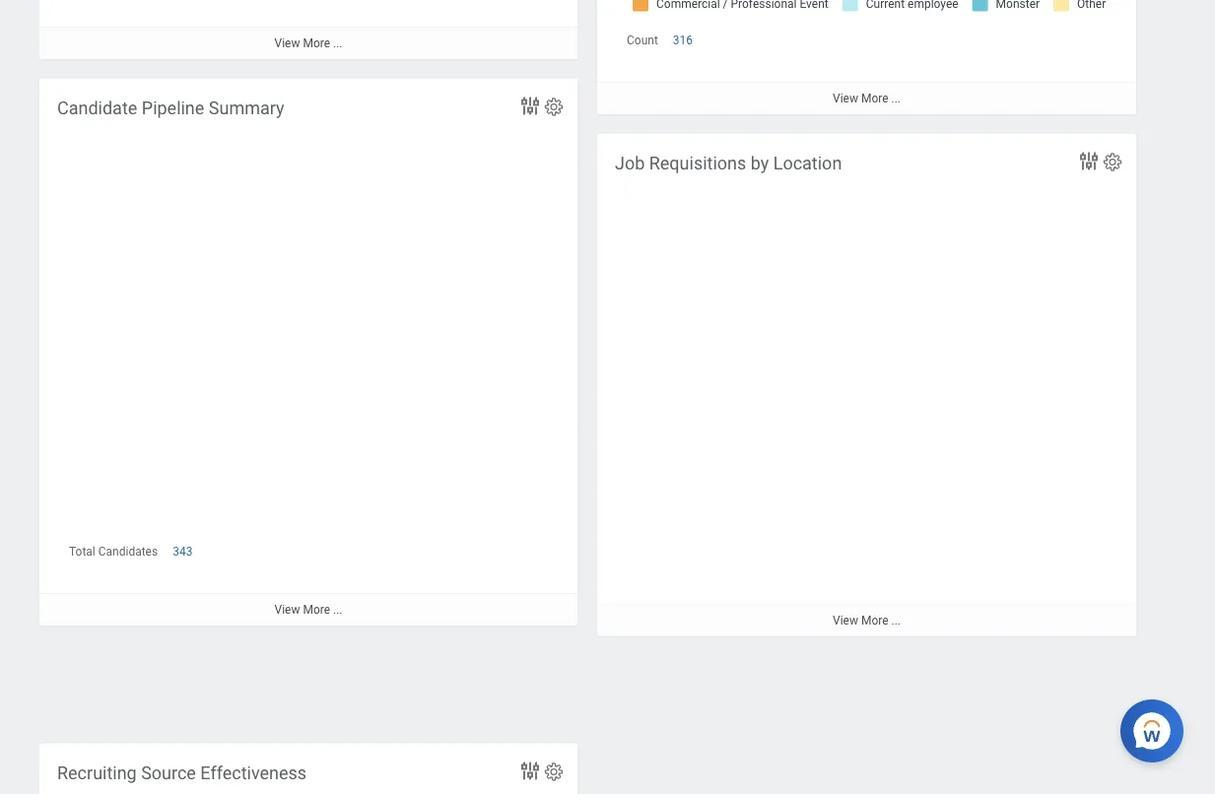 Task type: vqa. For each thing, say whether or not it's contained in the screenshot.
Candidate Pipeline Summary
yes



Task type: describe. For each thing, give the bounding box(es) containing it.
view more ... inside headcount & open positions element
[[275, 36, 343, 50]]

total
[[69, 545, 95, 559]]

effectiveness
[[200, 763, 307, 784]]

more inside headcount & open positions element
[[303, 36, 330, 50]]

more inside the performance by hiring source element
[[862, 91, 889, 105]]

configure job requisitions by location image
[[1102, 151, 1124, 173]]

candidate
[[57, 98, 137, 118]]

performance by hiring source element
[[597, 0, 1137, 114]]

316
[[673, 33, 693, 47]]

... inside candidate pipeline summary element
[[333, 603, 343, 617]]

candidates
[[98, 545, 158, 559]]

... inside headcount & open positions element
[[333, 36, 343, 50]]

headcount & open positions element
[[39, 0, 578, 59]]

view inside headcount & open positions element
[[275, 36, 300, 50]]

view more ... inside job requisitions by location 'element'
[[833, 614, 901, 628]]

more inside job requisitions by location 'element'
[[862, 614, 889, 628]]

total candidates
[[69, 545, 158, 559]]

configure candidate pipeline summary image
[[543, 96, 565, 118]]

343 button
[[173, 544, 196, 560]]

configure and view chart data image for job requisitions by location
[[1078, 149, 1101, 173]]

view inside job requisitions by location 'element'
[[833, 614, 859, 628]]

summary
[[209, 98, 284, 118]]

job requisitions by location
[[615, 153, 842, 174]]



Task type: locate. For each thing, give the bounding box(es) containing it.
pipeline
[[142, 98, 204, 118]]

... inside the performance by hiring source element
[[892, 91, 901, 105]]

configure and view chart data image
[[519, 94, 542, 118]]

location
[[774, 153, 842, 174]]

configure and view chart data image for recruiting source effectiveness
[[519, 760, 542, 783]]

view
[[275, 36, 300, 50], [833, 91, 859, 105], [275, 603, 300, 617], [833, 614, 859, 628]]

0 horizontal spatial configure and view chart data image
[[519, 760, 542, 783]]

... inside job requisitions by location 'element'
[[892, 614, 901, 628]]

recruiting source effectiveness
[[57, 763, 307, 784]]

candidate pipeline summary
[[57, 98, 284, 118]]

configure and view chart data image left configure job requisitions by location image
[[1078, 149, 1101, 173]]

more
[[303, 36, 330, 50], [862, 91, 889, 105], [303, 603, 330, 617], [862, 614, 889, 628]]

configure recruiting source effectiveness image
[[543, 762, 565, 783]]

...
[[333, 36, 343, 50], [892, 91, 901, 105], [333, 603, 343, 617], [892, 614, 901, 628]]

view more ... inside the performance by hiring source element
[[833, 91, 901, 105]]

source
[[141, 763, 196, 784]]

1 horizontal spatial configure and view chart data image
[[1078, 149, 1101, 173]]

316 button
[[673, 32, 696, 48]]

view more ... link
[[39, 26, 578, 59], [597, 82, 1137, 114], [39, 593, 578, 626], [597, 604, 1137, 637]]

job
[[615, 153, 645, 174]]

view more ... inside candidate pipeline summary element
[[275, 603, 343, 617]]

more inside candidate pipeline summary element
[[303, 603, 330, 617]]

by
[[751, 153, 769, 174]]

view inside the performance by hiring source element
[[833, 91, 859, 105]]

configure and view chart data image left configure recruiting source effectiveness image at the left of the page
[[519, 760, 542, 783]]

recruiting
[[57, 763, 137, 784]]

configure and view chart data image
[[1078, 149, 1101, 173], [519, 760, 542, 783]]

requisitions
[[649, 153, 747, 174]]

view inside candidate pipeline summary element
[[275, 603, 300, 617]]

job requisitions by location element
[[597, 134, 1137, 637]]

view more ...
[[275, 36, 343, 50], [833, 91, 901, 105], [275, 603, 343, 617], [833, 614, 901, 628]]

343
[[173, 545, 193, 559]]

configure and view chart data image inside job requisitions by location 'element'
[[1078, 149, 1101, 173]]

count
[[627, 33, 658, 47]]

candidate pipeline summary element
[[39, 78, 578, 626]]

0 vertical spatial configure and view chart data image
[[1078, 149, 1101, 173]]

1 vertical spatial configure and view chart data image
[[519, 760, 542, 783]]



